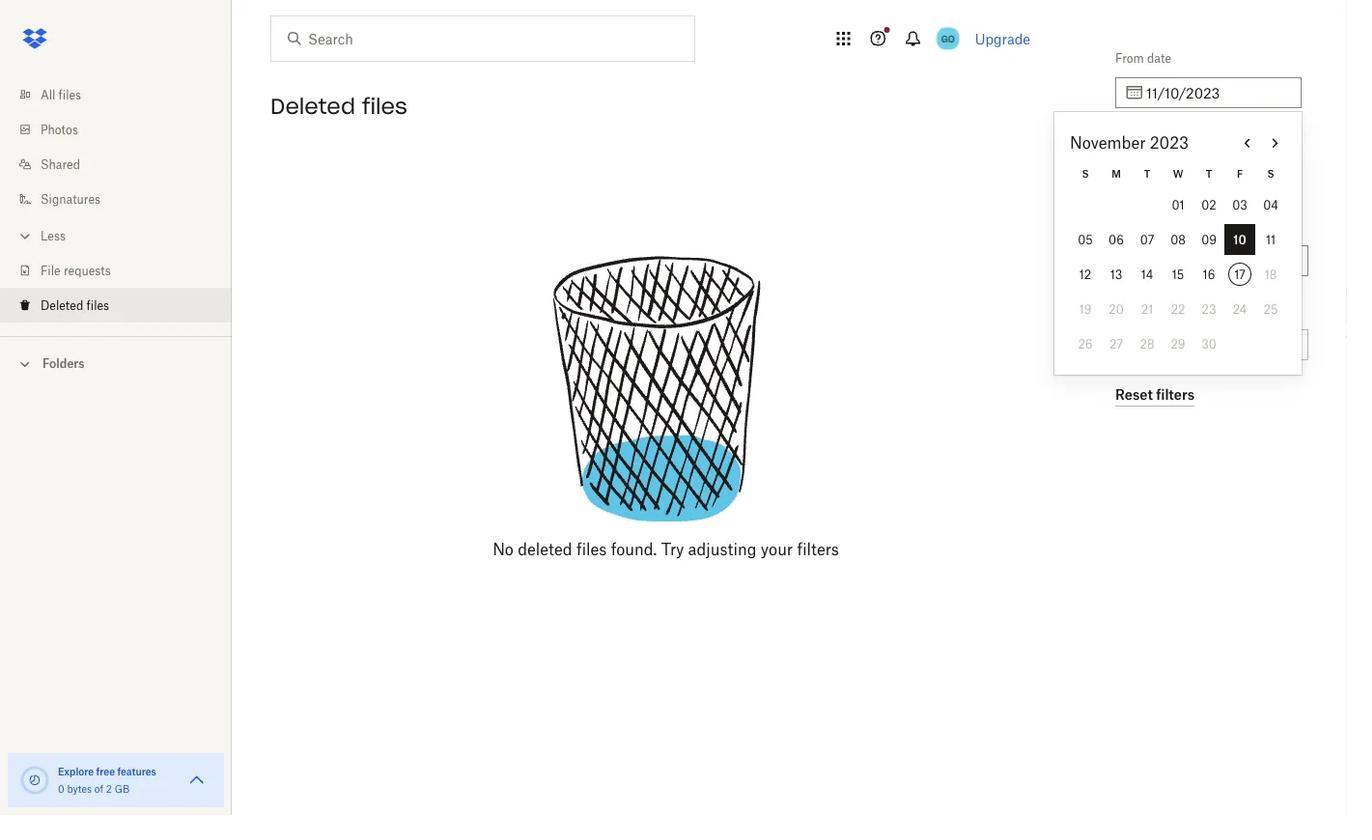 Task type: vqa. For each thing, say whether or not it's contained in the screenshot.
is
no



Task type: locate. For each thing, give the bounding box(es) containing it.
signatures link
[[15, 182, 232, 216]]

upgrade
[[976, 30, 1031, 47]]

06
[[1109, 232, 1125, 247]]

explore
[[58, 766, 94, 778]]

1 vertical spatial date
[[1132, 135, 1156, 149]]

1 horizontal spatial s
[[1268, 168, 1275, 180]]

date right to
[[1132, 135, 1156, 149]]

0 vertical spatial deleted
[[271, 93, 356, 120]]

file
[[41, 263, 61, 278]]

date for to date
[[1132, 135, 1156, 149]]

10 button
[[1225, 224, 1256, 255]]

2 s from the left
[[1268, 168, 1275, 180]]

04
[[1264, 198, 1279, 212]]

23 button
[[1194, 294, 1225, 325]]

17
[[1235, 267, 1246, 282]]

0 horizontal spatial deleted files
[[41, 298, 109, 313]]

27 button
[[1102, 329, 1132, 359]]

your
[[761, 540, 793, 559]]

s left m
[[1083, 168, 1089, 180]]

files
[[59, 87, 81, 102], [362, 93, 408, 120], [87, 298, 109, 313], [577, 540, 607, 559]]

file requests
[[41, 263, 111, 278]]

0 horizontal spatial s
[[1083, 168, 1089, 180]]

2 vertical spatial deleted
[[41, 298, 83, 313]]

folder
[[1130, 303, 1161, 317]]

0 horizontal spatial t
[[1145, 168, 1151, 180]]

t left w
[[1145, 168, 1151, 180]]

t left f at the top of the page
[[1207, 168, 1213, 180]]

november 2023
[[1071, 133, 1190, 152]]

03
[[1233, 198, 1248, 212]]

m
[[1112, 168, 1122, 180]]

features
[[117, 766, 156, 778]]

1 vertical spatial deleted
[[1116, 219, 1159, 233]]

deleted
[[271, 93, 356, 120], [1116, 219, 1159, 233], [41, 298, 83, 313]]

deleted files link
[[15, 288, 232, 323]]

to
[[1116, 135, 1129, 149]]

deleted by
[[1116, 219, 1175, 233]]

s right f at the top of the page
[[1268, 168, 1275, 180]]

free
[[96, 766, 115, 778]]

19 button
[[1071, 294, 1102, 325]]

12
[[1080, 267, 1092, 282]]

24
[[1234, 302, 1248, 316]]

10
[[1234, 232, 1247, 247]]

14
[[1142, 267, 1154, 282]]

by
[[1162, 219, 1175, 233]]

t
[[1145, 168, 1151, 180], [1207, 168, 1213, 180]]

29
[[1172, 337, 1186, 351]]

photos link
[[15, 112, 232, 147]]

f
[[1238, 168, 1244, 180]]

09 button
[[1194, 224, 1225, 255]]

2023
[[1151, 133, 1190, 152]]

18
[[1266, 267, 1278, 282]]

1 horizontal spatial t
[[1207, 168, 1213, 180]]

date right from
[[1148, 51, 1172, 65]]

20
[[1110, 302, 1124, 316]]

folders button
[[0, 349, 232, 377]]

list
[[0, 66, 232, 336]]

01 button
[[1163, 189, 1194, 220]]

date for from date
[[1148, 51, 1172, 65]]

deleted files
[[271, 93, 408, 120], [41, 298, 109, 313]]

all files
[[41, 87, 81, 102]]

07
[[1141, 232, 1155, 247]]

2 t from the left
[[1207, 168, 1213, 180]]

23
[[1203, 302, 1217, 316]]

all
[[41, 87, 55, 102]]

date
[[1148, 51, 1172, 65], [1132, 135, 1156, 149]]

1 t from the left
[[1145, 168, 1151, 180]]

s
[[1083, 168, 1089, 180], [1268, 168, 1275, 180]]

11
[[1267, 232, 1276, 247]]

deleted files list item
[[0, 288, 232, 323]]

30
[[1202, 337, 1217, 351]]

0 vertical spatial date
[[1148, 51, 1172, 65]]

28
[[1141, 337, 1155, 351]]

24 button
[[1225, 294, 1256, 325]]

1 vertical spatial deleted files
[[41, 298, 109, 313]]

09
[[1202, 232, 1217, 247]]

0 horizontal spatial deleted
[[41, 298, 83, 313]]

08
[[1171, 232, 1186, 247]]

1 horizontal spatial deleted files
[[271, 93, 408, 120]]

07 button
[[1132, 224, 1163, 255]]

folders
[[43, 357, 85, 371]]

gb
[[115, 783, 130, 795]]

14 button
[[1132, 259, 1163, 290]]

no deleted files found. try adjusting your filters
[[493, 540, 840, 559]]

02 button
[[1194, 189, 1225, 220]]

to date
[[1116, 135, 1156, 149]]

filters
[[798, 540, 840, 559]]

11 button
[[1256, 224, 1287, 255]]

12 button
[[1071, 259, 1102, 290]]

adjusting
[[689, 540, 757, 559]]

shared
[[41, 157, 80, 172]]

list containing all files
[[0, 66, 232, 336]]



Task type: describe. For each thing, give the bounding box(es) containing it.
21 button
[[1132, 294, 1163, 325]]

16 button
[[1194, 259, 1225, 290]]

02
[[1202, 198, 1217, 212]]

november
[[1071, 133, 1146, 152]]

01
[[1172, 198, 1185, 212]]

in
[[1116, 303, 1127, 317]]

shared link
[[15, 147, 232, 182]]

13
[[1111, 267, 1123, 282]]

0 vertical spatial deleted files
[[271, 93, 408, 120]]

04 button
[[1256, 189, 1287, 220]]

19
[[1080, 302, 1092, 316]]

03 button
[[1225, 189, 1256, 220]]

15
[[1173, 267, 1185, 282]]

16
[[1204, 267, 1216, 282]]

photos
[[41, 122, 78, 137]]

file requests link
[[15, 253, 232, 288]]

2
[[106, 783, 112, 795]]

0
[[58, 783, 64, 795]]

quota usage element
[[19, 765, 50, 796]]

05 button
[[1071, 224, 1102, 255]]

deleted
[[518, 540, 573, 559]]

17 button
[[1225, 259, 1256, 290]]

1 s from the left
[[1083, 168, 1089, 180]]

found.
[[611, 540, 657, 559]]

try
[[662, 540, 684, 559]]

05
[[1079, 232, 1094, 247]]

files inside list item
[[87, 298, 109, 313]]

25
[[1264, 302, 1279, 316]]

1 horizontal spatial deleted
[[271, 93, 356, 120]]

28 button
[[1132, 329, 1163, 359]]

deleted inside deleted files link
[[41, 298, 83, 313]]

deleted files inside list item
[[41, 298, 109, 313]]

27
[[1110, 337, 1124, 351]]

bytes
[[67, 783, 92, 795]]

of
[[95, 783, 103, 795]]

explore free features 0 bytes of 2 gb
[[58, 766, 156, 795]]

less image
[[15, 227, 35, 246]]

08 button
[[1163, 224, 1194, 255]]

13 button
[[1102, 259, 1132, 290]]

requests
[[64, 263, 111, 278]]

signatures
[[41, 192, 101, 206]]

21
[[1142, 302, 1154, 316]]

dropbox image
[[15, 19, 54, 58]]

15 button
[[1163, 259, 1194, 290]]

2 horizontal spatial deleted
[[1116, 219, 1159, 233]]

26
[[1079, 337, 1093, 351]]

26 button
[[1071, 329, 1102, 359]]

06 button
[[1102, 224, 1132, 255]]

From date text field
[[1147, 82, 1291, 103]]

w
[[1174, 168, 1184, 180]]

To date text field
[[1147, 166, 1291, 187]]

30 button
[[1194, 329, 1225, 359]]

in folder
[[1116, 303, 1161, 317]]

upgrade link
[[976, 30, 1031, 47]]

29 button
[[1163, 329, 1194, 359]]

from date
[[1116, 51, 1172, 65]]

22
[[1172, 302, 1186, 316]]

20 button
[[1102, 294, 1132, 325]]

22 button
[[1163, 294, 1194, 325]]

25 button
[[1256, 294, 1287, 325]]

no
[[493, 540, 514, 559]]

less
[[41, 229, 66, 243]]

18 button
[[1256, 259, 1287, 290]]

all files link
[[15, 77, 232, 112]]

from
[[1116, 51, 1145, 65]]



